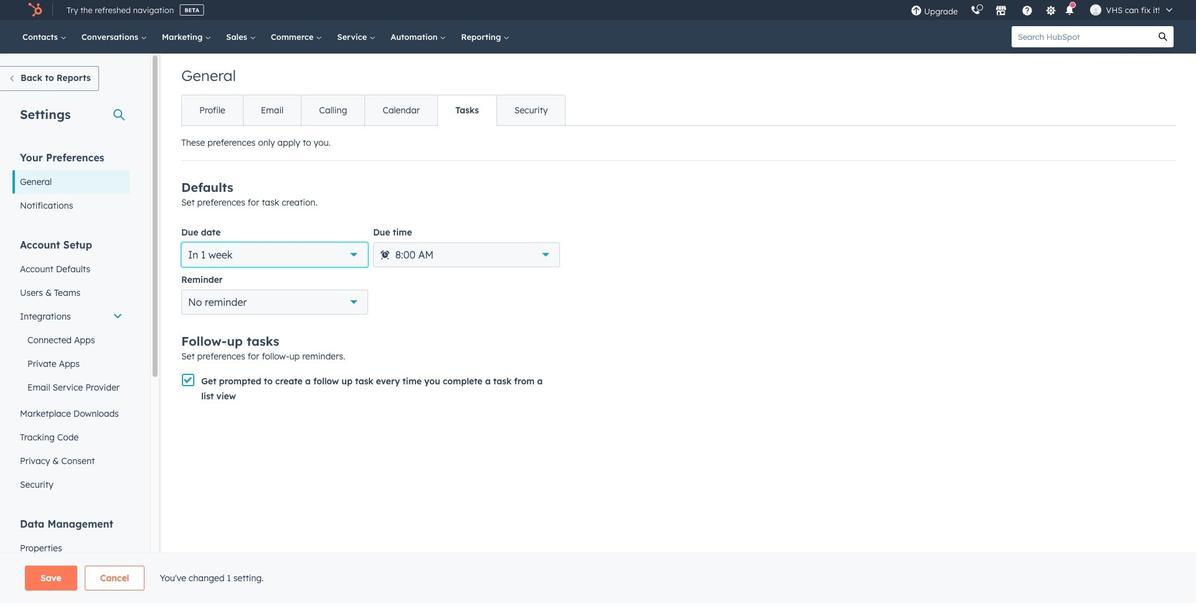 Task type: describe. For each thing, give the bounding box(es) containing it.
your preferences element
[[12, 151, 130, 217]]



Task type: vqa. For each thing, say whether or not it's contained in the screenshot.
Data Management element
yes



Task type: locate. For each thing, give the bounding box(es) containing it.
Search HubSpot search field
[[1012, 26, 1153, 47]]

account setup element
[[12, 238, 130, 497]]

data management element
[[12, 517, 130, 603]]

jer mill image
[[1090, 4, 1101, 16]]

menu
[[904, 0, 1181, 20]]

marketplaces image
[[995, 6, 1007, 17]]

navigation
[[181, 95, 566, 126]]



